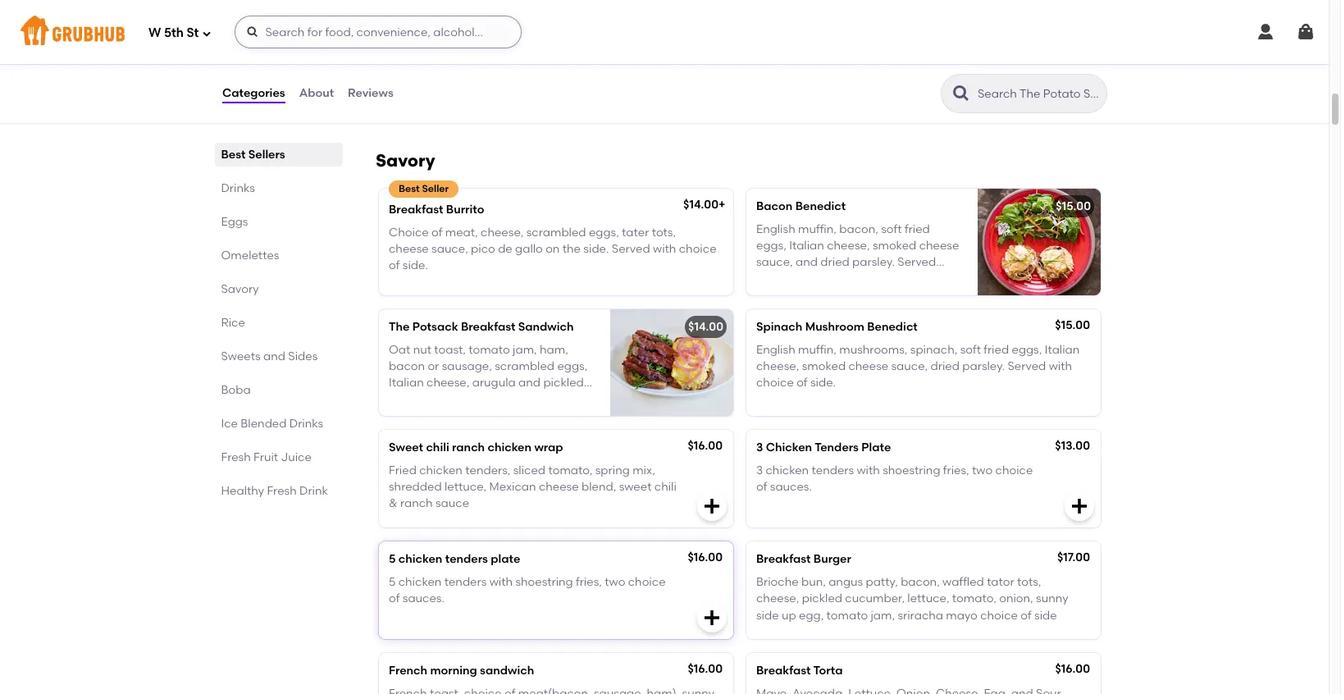 Task type: locate. For each thing, give the bounding box(es) containing it.
sauces. for 5
[[403, 592, 445, 606]]

boba
[[222, 383, 251, 397]]

sauces. inside 3 chicken tenders with shoestring fries, two choice of sauces.
[[770, 480, 812, 494]]

on
[[546, 242, 560, 256]]

0 horizontal spatial drinks
[[222, 181, 255, 195]]

ranch down "shredded"
[[400, 497, 433, 511]]

0 horizontal spatial jam,
[[513, 343, 537, 357]]

of up the 'wrap'
[[539, 393, 550, 407]]

chicken down sauce
[[399, 552, 443, 566]]

1 vertical spatial chili
[[655, 480, 677, 494]]

tenders left 'plate'
[[445, 552, 488, 566]]

1 vertical spatial 3
[[756, 463, 763, 477]]

sauce, down bacon
[[756, 256, 793, 269]]

$16.00 for 5 chicken tenders with shoestring fries, two choice of sauces.
[[688, 550, 723, 564]]

dried for sauce,
[[931, 359, 960, 373]]

0 horizontal spatial pickled
[[543, 376, 584, 390]]

chicken inside fried chicken tenders, sliced tomato, spring mix, shredded lettuce, mexican cheese blend, sweet chili & ranch sauce
[[419, 463, 463, 477]]

1 horizontal spatial dried
[[931, 359, 960, 373]]

sauces. down 5 chicken tenders plate
[[403, 592, 445, 606]]

english down spinach
[[756, 343, 796, 357]]

savory up "best seller"
[[376, 150, 435, 170]]

0 horizontal spatial best
[[222, 148, 246, 162]]

choice
[[679, 242, 717, 256], [783, 272, 820, 286], [756, 376, 794, 390], [498, 393, 536, 407], [996, 463, 1033, 477], [628, 575, 666, 589], [981, 608, 1018, 622]]

dried up mushroom at right
[[821, 256, 850, 269]]

1 english from the top
[[756, 222, 796, 236]]

sauce,
[[432, 242, 468, 256], [756, 256, 793, 269], [891, 359, 928, 373]]

bun,
[[802, 575, 826, 589]]

0 vertical spatial soft
[[881, 222, 902, 236]]

side. inside english muffin, bacon, soft fried eggs, italian cheese, smoked cheese sauce, and dried parsley. served with choice of side.
[[837, 272, 862, 286]]

search icon image
[[952, 84, 971, 103]]

two inside 3 chicken tenders with shoestring fries, two choice of sauces.
[[972, 463, 993, 477]]

0 vertical spatial english
[[756, 222, 796, 236]]

with
[[653, 242, 676, 256], [756, 272, 780, 286], [1049, 359, 1072, 373], [472, 393, 496, 407], [857, 463, 880, 477], [490, 575, 513, 589]]

and right the onions,
[[577, 4, 599, 18]]

with inside english muffin, mushrooms, spinach, soft fried eggs, italian cheese, smoked cheese sauce, dried parsley. served with choice of side.
[[1049, 359, 1072, 373]]

0 vertical spatial svg image
[[1070, 496, 1090, 516]]

1 vertical spatial fried
[[984, 343, 1009, 357]]

breakfast
[[389, 202, 443, 216], [461, 320, 516, 334], [756, 552, 811, 566], [756, 664, 811, 677]]

tater
[[622, 225, 649, 239]]

sauce, inside english muffin, bacon, soft fried eggs, italian cheese, smoked cheese sauce, and dried parsley. served with choice of side.
[[756, 256, 793, 269]]

scrambled up 'on'
[[527, 225, 586, 239]]

1 horizontal spatial lettuce,
[[908, 592, 950, 606]]

parsley. inside english muffin, bacon, soft fried eggs, italian cheese, smoked cheese sauce, and dried parsley. served with choice of side.
[[853, 256, 895, 269]]

1 horizontal spatial tots,
[[1017, 575, 1042, 589]]

fries, for 5 chicken tenders plate
[[576, 575, 602, 589]]

0 horizontal spatial side
[[756, 608, 779, 622]]

breakfast up brioche
[[756, 552, 811, 566]]

cheese, down spinach
[[756, 359, 799, 373]]

and inside button
[[577, 4, 599, 18]]

tomato, down waffled
[[952, 592, 997, 606]]

0 vertical spatial lettuce,
[[445, 480, 487, 494]]

0 horizontal spatial soft
[[881, 222, 902, 236]]

lettuce, up the sriracha
[[908, 592, 950, 606]]

cheese, down or
[[427, 376, 470, 390]]

0 vertical spatial drinks
[[222, 181, 255, 195]]

pico
[[471, 242, 495, 256]]

drinks
[[222, 181, 255, 195], [290, 417, 324, 431]]

of inside brioche bun, angus patty, bacon, waffled tator tots, cheese, pickled cucumber, lettuce, tomato, onion, sunny side up egg, tomato jam, sriracha mayo choice of side
[[1021, 608, 1032, 622]]

svg image up '$17.00'
[[1070, 496, 1090, 516]]

lettuce, up sauce
[[445, 480, 487, 494]]

muffin, inside english muffin, bacon, soft fried eggs, italian cheese, smoked cheese sauce, and dried parsley. served with choice of side.
[[798, 222, 837, 236]]

chili inside fried chicken tenders, sliced tomato, spring mix, shredded lettuce, mexican cheese blend, sweet chili & ranch sauce
[[655, 480, 677, 494]]

0 horizontal spatial fries,
[[576, 575, 602, 589]]

served inside english muffin, bacon, soft fried eggs, italian cheese, smoked cheese sauce, and dried parsley. served with choice of side.
[[898, 256, 936, 269]]

best inside tab
[[222, 148, 246, 162]]

parsley. for soft
[[853, 256, 895, 269]]

sauce, down "spinach,"
[[891, 359, 928, 373]]

dried down "spinach,"
[[931, 359, 960, 373]]

tomato down the potsack breakfast sandwich
[[469, 343, 510, 357]]

1 horizontal spatial shoestring
[[883, 463, 941, 477]]

1 horizontal spatial fries,
[[943, 463, 970, 477]]

chili oil drizzle and italian cheese blend.
[[389, 84, 609, 98]]

arugula ham and cheese omelette
[[389, 61, 590, 75]]

of inside 3 chicken tenders with shoestring fries, two choice of sauces.
[[756, 480, 767, 494]]

of down spinach
[[797, 376, 808, 390]]

$16.00 for fried chicken tenders, sliced tomato, spring mix, shredded lettuce, mexican cheese blend, sweet chili & ranch sauce
[[688, 439, 723, 453]]

tenders
[[815, 440, 859, 454]]

5th
[[164, 25, 184, 40]]

muffin, inside english muffin, mushrooms, spinach, soft fried eggs, italian cheese, smoked cheese sauce, dried parsley. served with choice of side.
[[798, 343, 837, 357]]

1 horizontal spatial fresh
[[267, 484, 297, 498]]

benedict up "mushrooms,"
[[867, 320, 918, 334]]

0 vertical spatial dried
[[821, 256, 850, 269]]

and down bacon benedict
[[796, 256, 818, 269]]

jam, left ham,
[[513, 343, 537, 357]]

juice
[[281, 450, 312, 464]]

spinach
[[756, 320, 803, 334]]

2 english from the top
[[756, 343, 796, 357]]

0 horizontal spatial sauce,
[[432, 242, 468, 256]]

pickled
[[543, 376, 584, 390], [802, 592, 843, 606]]

1 horizontal spatial bacon,
[[901, 575, 940, 589]]

of down breakfast burrito
[[432, 225, 443, 239]]

english for english muffin, bacon, soft fried eggs, italian cheese, smoked cheese sauce, and dried parsley. served with choice of side.
[[756, 222, 796, 236]]

arugula
[[472, 376, 516, 390]]

1 vertical spatial tomato,
[[952, 592, 997, 606]]

sweets and sides
[[222, 350, 318, 363]]

bacon, down bacon benedict
[[840, 222, 879, 236]]

1 vertical spatial dried
[[931, 359, 960, 373]]

best left "sellers"
[[222, 148, 246, 162]]

marinated beef, jalapeno, onions, and italian cheese.
[[389, 4, 682, 18]]

1 side from the left
[[756, 608, 779, 622]]

chili down mix,
[[655, 480, 677, 494]]

bacon, up the sriracha
[[901, 575, 940, 589]]

2 muffin, from the top
[[798, 343, 837, 357]]

svg image for 3 chicken tenders with shoestring fries, two choice of sauces.
[[1070, 496, 1090, 516]]

of inside english muffin, bacon, soft fried eggs, italian cheese, smoked cheese sauce, and dried parsley. served with choice of side.
[[823, 272, 834, 286]]

pickled down ham,
[[543, 376, 584, 390]]

served
[[612, 242, 650, 256], [898, 256, 936, 269], [1008, 359, 1046, 373], [431, 393, 469, 407]]

tots,
[[652, 225, 676, 239], [1017, 575, 1042, 589]]

italian
[[602, 4, 637, 18], [494, 84, 529, 98], [789, 239, 824, 253], [1045, 343, 1080, 357], [389, 376, 424, 390]]

1 vertical spatial fresh
[[267, 484, 297, 498]]

1 horizontal spatial two
[[972, 463, 993, 477]]

cheese, down bacon benedict
[[827, 239, 870, 253]]

1 vertical spatial smoked
[[802, 359, 846, 373]]

1 vertical spatial tenders
[[445, 552, 488, 566]]

fries, inside 3 chicken tenders with shoestring fries, two choice of sauces.
[[943, 463, 970, 477]]

of down choice
[[389, 259, 400, 273]]

1 horizontal spatial smoked
[[873, 239, 917, 253]]

and right arugula
[[519, 376, 541, 390]]

1 vertical spatial ranch
[[400, 497, 433, 511]]

soft inside english muffin, mushrooms, spinach, soft fried eggs, italian cheese, smoked cheese sauce, dried parsley. served with choice of side.
[[960, 343, 981, 357]]

rice tab
[[222, 314, 336, 331]]

tenders
[[812, 463, 854, 477], [445, 552, 488, 566], [444, 575, 487, 589]]

side. down choice
[[403, 259, 428, 273]]

1 horizontal spatial jam,
[[871, 608, 895, 622]]

$14.00 left spinach
[[688, 320, 724, 334]]

of down onion,
[[1021, 608, 1032, 622]]

cucumber,
[[845, 592, 905, 606]]

choice inside 5 chicken tenders with shoestring fries, two choice of sauces.
[[628, 575, 666, 589]]

patty,
[[866, 575, 898, 589]]

chicken for 5 chicken tenders plate
[[399, 575, 442, 589]]

2 5 from the top
[[389, 575, 396, 589]]

0 horizontal spatial fresh
[[222, 450, 251, 464]]

scrambled down ham,
[[495, 359, 555, 373]]

1 horizontal spatial sauce,
[[756, 256, 793, 269]]

tenders inside 5 chicken tenders with shoestring fries, two choice of sauces.
[[444, 575, 487, 589]]

chicken
[[766, 440, 812, 454]]

0 horizontal spatial parsley.
[[853, 256, 895, 269]]

0 vertical spatial 3
[[756, 440, 763, 454]]

tenders inside 3 chicken tenders with shoestring fries, two choice of sauces.
[[812, 463, 854, 477]]

$13.00
[[1055, 439, 1090, 453]]

side left up
[[756, 608, 779, 622]]

eggs, inside oat nut toast, tomato jam, ham, bacon or sausage, scrambled eggs, italian cheese, arugula and pickled onions. served with choice of side.
[[557, 359, 588, 373]]

$14.00 +
[[684, 197, 726, 211]]

tots, right tater
[[652, 225, 676, 239]]

0 vertical spatial fried
[[905, 222, 930, 236]]

spring
[[595, 463, 630, 477]]

1 horizontal spatial fried
[[984, 343, 1009, 357]]

0 horizontal spatial dried
[[821, 256, 850, 269]]

savory up rice
[[222, 282, 259, 296]]

0 vertical spatial best
[[222, 148, 246, 162]]

side.
[[584, 242, 609, 256], [403, 259, 428, 273], [837, 272, 862, 286], [811, 376, 836, 390], [552, 393, 578, 407]]

dried inside english muffin, bacon, soft fried eggs, italian cheese, smoked cheese sauce, and dried parsley. served with choice of side.
[[821, 256, 850, 269]]

tots, up onion,
[[1017, 575, 1042, 589]]

savory inside 'tab'
[[222, 282, 259, 296]]

onions.
[[389, 393, 428, 407]]

with inside 5 chicken tenders with shoestring fries, two choice of sauces.
[[490, 575, 513, 589]]

sauces. inside 5 chicken tenders with shoestring fries, two choice of sauces.
[[403, 592, 445, 606]]

benedict right bacon
[[796, 199, 846, 213]]

and left sides
[[264, 350, 286, 363]]

cheese inside fried chicken tenders, sliced tomato, spring mix, shredded lettuce, mexican cheese blend, sweet chili & ranch sauce
[[539, 480, 579, 494]]

0 horizontal spatial bacon,
[[840, 222, 879, 236]]

0 horizontal spatial smoked
[[802, 359, 846, 373]]

side down sunny
[[1035, 608, 1057, 622]]

1 vertical spatial scrambled
[[495, 359, 555, 373]]

0 vertical spatial fresh
[[222, 450, 251, 464]]

side. up the 'wrap'
[[552, 393, 578, 407]]

two inside 5 chicken tenders with shoestring fries, two choice of sauces.
[[605, 575, 626, 589]]

jam, down cucumber,
[[871, 608, 895, 622]]

chicken up "shredded"
[[419, 463, 463, 477]]

tomato, inside brioche bun, angus patty, bacon, waffled tator tots, cheese, pickled cucumber, lettuce, tomato, onion, sunny side up egg, tomato jam, sriracha mayo choice of side
[[952, 592, 997, 606]]

1 horizontal spatial side
[[1035, 608, 1057, 622]]

0 horizontal spatial tots,
[[652, 225, 676, 239]]

ranch up 'tenders,'
[[452, 440, 485, 454]]

pickled down bun,
[[802, 592, 843, 606]]

breakfast up toast,
[[461, 320, 516, 334]]

of down "chicken"
[[756, 480, 767, 494]]

two for 3 chicken tenders with shoestring fries, two choice of sauces.
[[972, 463, 993, 477]]

english down bacon
[[756, 222, 796, 236]]

2 horizontal spatial sauce,
[[891, 359, 928, 373]]

fresh left drink
[[267, 484, 297, 498]]

side. up spinach mushroom benedict
[[837, 272, 862, 286]]

tenders down tenders
[[812, 463, 854, 477]]

chili right sweet
[[426, 440, 449, 454]]

1 vertical spatial english
[[756, 343, 796, 357]]

fresh fruit juice tab
[[222, 449, 336, 466]]

shoestring down plate at the bottom
[[883, 463, 941, 477]]

tots, inside brioche bun, angus patty, bacon, waffled tator tots, cheese, pickled cucumber, lettuce, tomato, onion, sunny side up egg, tomato jam, sriracha mayo choice of side
[[1017, 575, 1042, 589]]

0 vertical spatial muffin,
[[798, 222, 837, 236]]

choice inside english muffin, bacon, soft fried eggs, italian cheese, smoked cheese sauce, and dried parsley. served with choice of side.
[[783, 272, 820, 286]]

soft inside english muffin, bacon, soft fried eggs, italian cheese, smoked cheese sauce, and dried parsley. served with choice of side.
[[881, 222, 902, 236]]

0 horizontal spatial svg image
[[702, 608, 722, 627]]

of up mushroom at right
[[823, 272, 834, 286]]

muffin,
[[798, 222, 837, 236], [798, 343, 837, 357]]

oat nut toast, tomato jam, ham, bacon or sausage, scrambled eggs, italian cheese, arugula and pickled onions. served with choice of side.
[[389, 343, 588, 407]]

eggs, inside english muffin, mushrooms, spinach, soft fried eggs, italian cheese, smoked cheese sauce, dried parsley. served with choice of side.
[[1012, 343, 1042, 357]]

torta
[[814, 664, 843, 677]]

toast,
[[434, 343, 466, 357]]

reviews
[[348, 86, 394, 100]]

0 horizontal spatial ranch
[[400, 497, 433, 511]]

1 vertical spatial 5
[[389, 575, 396, 589]]

$14.00 for $14.00
[[688, 320, 724, 334]]

ranch
[[452, 440, 485, 454], [400, 497, 433, 511]]

english
[[756, 222, 796, 236], [756, 343, 796, 357]]

5 inside 5 chicken tenders with shoestring fries, two choice of sauces.
[[389, 575, 396, 589]]

sauces.
[[770, 480, 812, 494], [403, 592, 445, 606]]

muffin, down bacon benedict
[[798, 222, 837, 236]]

tomato, down the 'wrap'
[[548, 463, 593, 477]]

1 horizontal spatial pickled
[[802, 592, 843, 606]]

1 vertical spatial bacon,
[[901, 575, 940, 589]]

1 vertical spatial $14.00
[[688, 320, 724, 334]]

1 vertical spatial sauces.
[[403, 592, 445, 606]]

tomato down cucumber,
[[827, 608, 868, 622]]

seller
[[422, 183, 449, 194]]

0 vertical spatial tenders
[[812, 463, 854, 477]]

sauce, down meat,
[[432, 242, 468, 256]]

0 vertical spatial parsley.
[[853, 256, 895, 269]]

shoestring inside 5 chicken tenders with shoestring fries, two choice of sauces.
[[516, 575, 573, 589]]

sauce, inside choice of meat, cheese, scrambled eggs, tater tots, cheese sauce, pico de gallo on the side. served with choice of side.
[[432, 242, 468, 256]]

1 horizontal spatial tomato,
[[952, 592, 997, 606]]

benedict
[[796, 199, 846, 213], [867, 320, 918, 334]]

wrap
[[534, 440, 563, 454]]

1 vertical spatial pickled
[[802, 592, 843, 606]]

two
[[972, 463, 993, 477], [605, 575, 626, 589]]

0 horizontal spatial lettuce,
[[445, 480, 487, 494]]

served inside choice of meat, cheese, scrambled eggs, tater tots, cheese sauce, pico de gallo on the side. served with choice of side.
[[612, 242, 650, 256]]

3
[[756, 440, 763, 454], [756, 463, 763, 477]]

choice of meat, cheese, scrambled eggs, tater tots, cheese sauce, pico de gallo on the side. served with choice of side.
[[389, 225, 717, 273]]

cheese, up de
[[481, 225, 524, 239]]

english inside english muffin, mushrooms, spinach, soft fried eggs, italian cheese, smoked cheese sauce, dried parsley. served with choice of side.
[[756, 343, 796, 357]]

fries, inside 5 chicken tenders with shoestring fries, two choice of sauces.
[[576, 575, 602, 589]]

1 vertical spatial drinks
[[290, 417, 324, 431]]

drinks up the juice
[[290, 417, 324, 431]]

eggs tab
[[222, 213, 336, 231]]

of down 5 chicken tenders plate
[[389, 592, 400, 606]]

cheese, inside choice of meat, cheese, scrambled eggs, tater tots, cheese sauce, pico de gallo on the side. served with choice of side.
[[481, 225, 524, 239]]

0 horizontal spatial savory
[[222, 282, 259, 296]]

choice
[[389, 225, 429, 239]]

english inside english muffin, bacon, soft fried eggs, italian cheese, smoked cheese sauce, and dried parsley. served with choice of side.
[[756, 222, 796, 236]]

0 horizontal spatial tomato
[[469, 343, 510, 357]]

1 horizontal spatial benedict
[[867, 320, 918, 334]]

5 down 5 chicken tenders plate
[[389, 575, 396, 589]]

1 vertical spatial lettuce,
[[908, 592, 950, 606]]

breakfast for breakfast torta
[[756, 664, 811, 677]]

$17.00
[[1058, 550, 1090, 564]]

cheese, inside oat nut toast, tomato jam, ham, bacon or sausage, scrambled eggs, italian cheese, arugula and pickled onions. served with choice of side.
[[427, 376, 470, 390]]

nut
[[413, 343, 432, 357]]

main navigation navigation
[[0, 0, 1329, 64]]

5 down &
[[389, 552, 396, 566]]

1 vertical spatial $15.00
[[1055, 318, 1090, 332]]

shoestring inside 3 chicken tenders with shoestring fries, two choice of sauces.
[[883, 463, 941, 477]]

mexican
[[489, 480, 536, 494]]

1 vertical spatial svg image
[[702, 608, 722, 627]]

0 vertical spatial bacon,
[[840, 222, 879, 236]]

of inside oat nut toast, tomato jam, ham, bacon or sausage, scrambled eggs, italian cheese, arugula and pickled onions. served with choice of side.
[[539, 393, 550, 407]]

side
[[756, 608, 779, 622], [1035, 608, 1057, 622]]

0 horizontal spatial shoestring
[[516, 575, 573, 589]]

side. right "the"
[[584, 242, 609, 256]]

1 3 from the top
[[756, 440, 763, 454]]

1 vertical spatial tots,
[[1017, 575, 1042, 589]]

mayo
[[946, 608, 978, 622]]

0 horizontal spatial chili
[[426, 440, 449, 454]]

$14.00 left bacon
[[684, 197, 719, 211]]

burrito
[[446, 202, 484, 216]]

1 muffin, from the top
[[798, 222, 837, 236]]

1 horizontal spatial ranch
[[452, 440, 485, 454]]

parsley. inside english muffin, mushrooms, spinach, soft fried eggs, italian cheese, smoked cheese sauce, dried parsley. served with choice of side.
[[963, 359, 1005, 373]]

burger
[[814, 552, 852, 566]]

bacon, inside brioche bun, angus patty, bacon, waffled tator tots, cheese, pickled cucumber, lettuce, tomato, onion, sunny side up egg, tomato jam, sriracha mayo choice of side
[[901, 575, 940, 589]]

sweet chili ranch chicken wrap
[[389, 440, 563, 454]]

5 for 5 chicken tenders plate
[[389, 552, 396, 566]]

$16.00
[[688, 59, 723, 73], [688, 439, 723, 453], [688, 550, 723, 564], [688, 662, 723, 676], [1055, 662, 1090, 676]]

tots, for tator
[[1017, 575, 1042, 589]]

and
[[577, 4, 599, 18], [467, 61, 489, 75], [469, 84, 491, 98], [796, 256, 818, 269], [264, 350, 286, 363], [519, 376, 541, 390]]

chicken down "chicken"
[[766, 463, 809, 477]]

0 horizontal spatial two
[[605, 575, 626, 589]]

best left seller
[[399, 183, 420, 194]]

served inside oat nut toast, tomato jam, ham, bacon or sausage, scrambled eggs, italian cheese, arugula and pickled onions. served with choice of side.
[[431, 393, 469, 407]]

breakfast for breakfast burrito
[[389, 202, 443, 216]]

side. down mushroom at right
[[811, 376, 836, 390]]

omelettes tab
[[222, 247, 336, 264]]

chicken inside 5 chicken tenders with shoestring fries, two choice of sauces.
[[399, 575, 442, 589]]

svg image for 5 chicken tenders with shoestring fries, two choice of sauces.
[[702, 608, 722, 627]]

svg image
[[1256, 22, 1276, 42], [1296, 22, 1316, 42], [247, 25, 260, 39], [202, 28, 212, 38], [702, 496, 722, 516]]

cheese, inside brioche bun, angus patty, bacon, waffled tator tots, cheese, pickled cucumber, lettuce, tomato, onion, sunny side up egg, tomato jam, sriracha mayo choice of side
[[756, 592, 799, 606]]

1 5 from the top
[[389, 552, 396, 566]]

breakfast down "best seller"
[[389, 202, 443, 216]]

1 horizontal spatial parsley.
[[963, 359, 1005, 373]]

3 chicken tenders plate
[[756, 440, 891, 454]]

choice inside choice of meat, cheese, scrambled eggs, tater tots, cheese sauce, pico de gallo on the side. served with choice of side.
[[679, 242, 717, 256]]

side. inside oat nut toast, tomato jam, ham, bacon or sausage, scrambled eggs, italian cheese, arugula and pickled onions. served with choice of side.
[[552, 393, 578, 407]]

fries, for 3 chicken tenders plate
[[943, 463, 970, 477]]

scrambled
[[527, 225, 586, 239], [495, 359, 555, 373]]

fresh left fruit
[[222, 450, 251, 464]]

lettuce,
[[445, 480, 487, 494], [908, 592, 950, 606]]

dried inside english muffin, mushrooms, spinach, soft fried eggs, italian cheese, smoked cheese sauce, dried parsley. served with choice of side.
[[931, 359, 960, 373]]

0 vertical spatial jam,
[[513, 343, 537, 357]]

dried for and
[[821, 256, 850, 269]]

0 vertical spatial tots,
[[652, 225, 676, 239]]

breakfast torta
[[756, 664, 843, 677]]

muffin, down mushroom at right
[[798, 343, 837, 357]]

tomato
[[469, 343, 510, 357], [827, 608, 868, 622]]

0 vertical spatial smoked
[[873, 239, 917, 253]]

0 vertical spatial $14.00
[[684, 197, 719, 211]]

3 inside 3 chicken tenders with shoestring fries, two choice of sauces.
[[756, 463, 763, 477]]

breakfast left the torta
[[756, 664, 811, 677]]

cheese, inside english muffin, mushrooms, spinach, soft fried eggs, italian cheese, smoked cheese sauce, dried parsley. served with choice of side.
[[756, 359, 799, 373]]

drink
[[300, 484, 329, 498]]

fries,
[[943, 463, 970, 477], [576, 575, 602, 589]]

0 vertical spatial scrambled
[[527, 225, 586, 239]]

svg image left up
[[702, 608, 722, 627]]

0 vertical spatial pickled
[[543, 376, 584, 390]]

chicken
[[488, 440, 532, 454], [419, 463, 463, 477], [766, 463, 809, 477], [399, 552, 443, 566], [399, 575, 442, 589]]

tenders down 5 chicken tenders plate
[[444, 575, 487, 589]]

1 vertical spatial muffin,
[[798, 343, 837, 357]]

arugula
[[389, 61, 434, 75]]

cheese, down brioche
[[756, 592, 799, 606]]

best for best sellers
[[222, 148, 246, 162]]

1 vertical spatial shoestring
[[516, 575, 573, 589]]

3 left "chicken"
[[756, 440, 763, 454]]

2 3 from the top
[[756, 463, 763, 477]]

soft
[[881, 222, 902, 236], [960, 343, 981, 357]]

1 horizontal spatial best
[[399, 183, 420, 194]]

shoestring
[[883, 463, 941, 477], [516, 575, 573, 589]]

0 vertical spatial tomato
[[469, 343, 510, 357]]

plate
[[862, 440, 891, 454]]

shoestring down 'plate'
[[516, 575, 573, 589]]

svg image
[[1070, 496, 1090, 516], [702, 608, 722, 627]]

tomato inside oat nut toast, tomato jam, ham, bacon or sausage, scrambled eggs, italian cheese, arugula and pickled onions. served with choice of side.
[[469, 343, 510, 357]]

jam, inside oat nut toast, tomato jam, ham, bacon or sausage, scrambled eggs, italian cheese, arugula and pickled onions. served with choice of side.
[[513, 343, 537, 357]]

sauces. down "chicken"
[[770, 480, 812, 494]]

fresh inside tab
[[267, 484, 297, 498]]

1 horizontal spatial soft
[[960, 343, 981, 357]]

fried
[[389, 463, 417, 477]]

3 down 3 chicken tenders plate
[[756, 463, 763, 477]]

0 horizontal spatial tomato,
[[548, 463, 593, 477]]

tots, inside choice of meat, cheese, scrambled eggs, tater tots, cheese sauce, pico de gallo on the side. served with choice of side.
[[652, 225, 676, 239]]

drinks up "eggs"
[[222, 181, 255, 195]]

0 vertical spatial savory
[[376, 150, 435, 170]]

1 horizontal spatial sauces.
[[770, 480, 812, 494]]

cheese, inside english muffin, bacon, soft fried eggs, italian cheese, smoked cheese sauce, and dried parsley. served with choice of side.
[[827, 239, 870, 253]]

1 vertical spatial jam,
[[871, 608, 895, 622]]

fried
[[905, 222, 930, 236], [984, 343, 1009, 357]]

chicken inside 3 chicken tenders with shoestring fries, two choice of sauces.
[[766, 463, 809, 477]]

chicken down 5 chicken tenders plate
[[399, 575, 442, 589]]

0 vertical spatial tomato,
[[548, 463, 593, 477]]

1 vertical spatial parsley.
[[963, 359, 1005, 373]]

italian inside english muffin, bacon, soft fried eggs, italian cheese, smoked cheese sauce, and dried parsley. served with choice of side.
[[789, 239, 824, 253]]

sauces. for 3
[[770, 480, 812, 494]]

0 horizontal spatial sauces.
[[403, 592, 445, 606]]

and right ham
[[467, 61, 489, 75]]



Task type: describe. For each thing, give the bounding box(es) containing it.
muffin, for mushrooms,
[[798, 343, 837, 357]]

cheese.
[[640, 4, 682, 18]]

meat,
[[445, 225, 478, 239]]

italian inside oat nut toast, tomato jam, ham, bacon or sausage, scrambled eggs, italian cheese, arugula and pickled onions. served with choice of side.
[[389, 376, 424, 390]]

&
[[389, 497, 398, 511]]

fresh inside tab
[[222, 450, 251, 464]]

3 for 3 chicken tenders with shoestring fries, two choice of sauces.
[[756, 463, 763, 477]]

tenders for tenders
[[812, 463, 854, 477]]

the
[[389, 320, 410, 334]]

fruit
[[254, 450, 279, 464]]

up
[[782, 608, 796, 622]]

fried inside english muffin, mushrooms, spinach, soft fried eggs, italian cheese, smoked cheese sauce, dried parsley. served with choice of side.
[[984, 343, 1009, 357]]

oil
[[416, 84, 429, 98]]

w 5th st
[[149, 25, 199, 40]]

healthy
[[222, 484, 265, 498]]

omelettes
[[222, 249, 280, 263]]

best sellers
[[222, 148, 286, 162]]

chili
[[389, 84, 413, 98]]

savory tab
[[222, 281, 336, 298]]

choice inside oat nut toast, tomato jam, ham, bacon or sausage, scrambled eggs, italian cheese, arugula and pickled onions. served with choice of side.
[[498, 393, 536, 407]]

blended
[[241, 417, 287, 431]]

jalapeno,
[[480, 4, 532, 18]]

marinated
[[389, 4, 447, 18]]

3 for 3 chicken tenders plate
[[756, 440, 763, 454]]

$14.00 for $14.00 +
[[684, 197, 719, 211]]

lettuce, inside fried chicken tenders, sliced tomato, spring mix, shredded lettuce, mexican cheese blend, sweet chili & ranch sauce
[[445, 480, 487, 494]]

spinach,
[[911, 343, 958, 357]]

$16.00 for chili oil drizzle and italian cheese blend.
[[688, 59, 723, 73]]

sauce
[[436, 497, 469, 511]]

smoked inside english muffin, mushrooms, spinach, soft fried eggs, italian cheese, smoked cheese sauce, dried parsley. served with choice of side.
[[802, 359, 846, 373]]

0 vertical spatial ranch
[[452, 440, 485, 454]]

two for 5 chicken tenders with shoestring fries, two choice of sauces.
[[605, 575, 626, 589]]

2 side from the left
[[1035, 608, 1057, 622]]

drizzle
[[432, 84, 466, 98]]

bacon benedict
[[756, 199, 846, 213]]

pickled inside oat nut toast, tomato jam, ham, bacon or sausage, scrambled eggs, italian cheese, arugula and pickled onions. served with choice of side.
[[543, 376, 584, 390]]

english muffin, mushrooms, spinach, soft fried eggs, italian cheese, smoked cheese sauce, dried parsley. served with choice of side.
[[756, 343, 1080, 390]]

the potsack breakfast sandwich image
[[610, 309, 734, 416]]

0 horizontal spatial benedict
[[796, 199, 846, 213]]

choice inside 3 chicken tenders with shoestring fries, two choice of sauces.
[[996, 463, 1033, 477]]

categories
[[222, 86, 285, 100]]

of inside 5 chicken tenders with shoestring fries, two choice of sauces.
[[389, 592, 400, 606]]

the
[[563, 242, 581, 256]]

cheese
[[492, 61, 534, 75]]

ranch inside fried chicken tenders, sliced tomato, spring mix, shredded lettuce, mexican cheese blend, sweet chili & ranch sauce
[[400, 497, 433, 511]]

french morning sandwich
[[389, 664, 534, 677]]

with inside choice of meat, cheese, scrambled eggs, tater tots, cheese sauce, pico de gallo on the side. served with choice of side.
[[653, 242, 676, 256]]

fried chicken tenders, sliced tomato, spring mix, shredded lettuce, mexican cheese blend, sweet chili & ranch sauce
[[389, 463, 677, 511]]

with inside english muffin, bacon, soft fried eggs, italian cheese, smoked cheese sauce, and dried parsley. served with choice of side.
[[756, 272, 780, 286]]

and inside english muffin, bacon, soft fried eggs, italian cheese, smoked cheese sauce, and dried parsley. served with choice of side.
[[796, 256, 818, 269]]

shredded
[[389, 480, 442, 494]]

shoestring for plate
[[883, 463, 941, 477]]

blend.
[[575, 84, 609, 98]]

tator
[[987, 575, 1015, 589]]

sunny
[[1036, 592, 1069, 606]]

and inside oat nut toast, tomato jam, ham, bacon or sausage, scrambled eggs, italian cheese, arugula and pickled onions. served with choice of side.
[[519, 376, 541, 390]]

Search The Potato Sack search field
[[976, 86, 1102, 102]]

sauce, inside english muffin, mushrooms, spinach, soft fried eggs, italian cheese, smoked cheese sauce, dried parsley. served with choice of side.
[[891, 359, 928, 373]]

ice blended drinks
[[222, 417, 324, 431]]

chicken up sliced
[[488, 440, 532, 454]]

side. inside english muffin, mushrooms, spinach, soft fried eggs, italian cheese, smoked cheese sauce, dried parsley. served with choice of side.
[[811, 376, 836, 390]]

beef,
[[450, 4, 477, 18]]

potsack
[[413, 320, 458, 334]]

breakfast for breakfast burger
[[756, 552, 811, 566]]

5 chicken tenders plate
[[389, 552, 520, 566]]

english for english muffin, mushrooms, spinach, soft fried eggs, italian cheese, smoked cheese sauce, dried parsley. served with choice of side.
[[756, 343, 796, 357]]

or
[[428, 359, 439, 373]]

omelette
[[537, 61, 590, 75]]

scrambled inside oat nut toast, tomato jam, ham, bacon or sausage, scrambled eggs, italian cheese, arugula and pickled onions. served with choice of side.
[[495, 359, 555, 373]]

pickled inside brioche bun, angus patty, bacon, waffled tator tots, cheese, pickled cucumber, lettuce, tomato, onion, sunny side up egg, tomato jam, sriracha mayo choice of side
[[802, 592, 843, 606]]

healthy fresh drink
[[222, 484, 329, 498]]

about button
[[298, 64, 335, 123]]

the potsack breakfast sandwich
[[389, 320, 574, 334]]

mushroom
[[805, 320, 865, 334]]

eggs, inside english muffin, bacon, soft fried eggs, italian cheese, smoked cheese sauce, and dried parsley. served with choice of side.
[[756, 239, 787, 253]]

onion,
[[999, 592, 1034, 606]]

best for best seller
[[399, 183, 420, 194]]

0 vertical spatial $15.00
[[1056, 199, 1091, 213]]

choice inside english muffin, mushrooms, spinach, soft fried eggs, italian cheese, smoked cheese sauce, dried parsley. served with choice of side.
[[756, 376, 794, 390]]

sriracha
[[898, 608, 944, 622]]

chicken for sweet chili ranch chicken wrap
[[419, 463, 463, 477]]

muffin, for bacon,
[[798, 222, 837, 236]]

scrambled inside choice of meat, cheese, scrambled eggs, tater tots, cheese sauce, pico de gallo on the side. served with choice of side.
[[527, 225, 586, 239]]

cheese inside english muffin, bacon, soft fried eggs, italian cheese, smoked cheese sauce, and dried parsley. served with choice of side.
[[919, 239, 959, 253]]

lettuce, inside brioche bun, angus patty, bacon, waffled tator tots, cheese, pickled cucumber, lettuce, tomato, onion, sunny side up egg, tomato jam, sriracha mayo choice of side
[[908, 592, 950, 606]]

bacon benedict image
[[978, 188, 1101, 295]]

ham
[[437, 61, 464, 75]]

ice blended drinks tab
[[222, 415, 336, 432]]

about
[[299, 86, 334, 100]]

smoked inside english muffin, bacon, soft fried eggs, italian cheese, smoked cheese sauce, and dried parsley. served with choice of side.
[[873, 239, 917, 253]]

shoestring for plate
[[516, 575, 573, 589]]

healthy fresh drink tab
[[222, 482, 336, 500]]

choice inside brioche bun, angus patty, bacon, waffled tator tots, cheese, pickled cucumber, lettuce, tomato, onion, sunny side up egg, tomato jam, sriracha mayo choice of side
[[981, 608, 1018, 622]]

boba tab
[[222, 382, 336, 399]]

parsley. for spinach,
[[963, 359, 1005, 373]]

reviews button
[[347, 64, 394, 123]]

sandwich
[[480, 664, 534, 677]]

oat
[[389, 343, 411, 357]]

sweet
[[619, 480, 652, 494]]

bacon, inside english muffin, bacon, soft fried eggs, italian cheese, smoked cheese sauce, and dried parsley. served with choice of side.
[[840, 222, 879, 236]]

1 vertical spatial benedict
[[867, 320, 918, 334]]

tomato inside brioche bun, angus patty, bacon, waffled tator tots, cheese, pickled cucumber, lettuce, tomato, onion, sunny side up egg, tomato jam, sriracha mayo choice of side
[[827, 608, 868, 622]]

sellers
[[249, 148, 286, 162]]

marinated beef, jalapeno, onions, and italian cheese. button
[[379, 0, 734, 36]]

eggs, inside choice of meat, cheese, scrambled eggs, tater tots, cheese sauce, pico de gallo on the side. served with choice of side.
[[589, 225, 619, 239]]

tots, for tater
[[652, 225, 676, 239]]

chicken for 3 chicken tenders plate
[[766, 463, 809, 477]]

1 horizontal spatial savory
[[376, 150, 435, 170]]

with inside oat nut toast, tomato jam, ham, bacon or sausage, scrambled eggs, italian cheese, arugula and pickled onions. served with choice of side.
[[472, 393, 496, 407]]

served inside english muffin, mushrooms, spinach, soft fried eggs, italian cheese, smoked cheese sauce, dried parsley. served with choice of side.
[[1008, 359, 1046, 373]]

and down arugula ham and cheese omelette
[[469, 84, 491, 98]]

tomato, inside fried chicken tenders, sliced tomato, spring mix, shredded lettuce, mexican cheese blend, sweet chili & ranch sauce
[[548, 463, 593, 477]]

fresh fruit juice
[[222, 450, 312, 464]]

sides
[[289, 350, 318, 363]]

cheese inside english muffin, mushrooms, spinach, soft fried eggs, italian cheese, smoked cheese sauce, dried parsley. served with choice of side.
[[849, 359, 889, 373]]

5 chicken tenders with shoestring fries, two choice of sauces.
[[389, 575, 666, 606]]

Search for food, convenience, alcohol... search field
[[235, 16, 522, 48]]

tenders,
[[465, 463, 511, 477]]

categories button
[[222, 64, 286, 123]]

sweets and sides tab
[[222, 348, 336, 365]]

sweet
[[389, 440, 423, 454]]

english muffin, bacon, soft fried eggs, italian cheese, smoked cheese sauce, and dried parsley. served with choice of side.
[[756, 222, 959, 286]]

italian inside english muffin, mushrooms, spinach, soft fried eggs, italian cheese, smoked cheese sauce, dried parsley. served with choice of side.
[[1045, 343, 1080, 357]]

brioche bun, angus patty, bacon, waffled tator tots, cheese, pickled cucumber, lettuce, tomato, onion, sunny side up egg, tomato jam, sriracha mayo choice of side
[[756, 575, 1069, 622]]

of inside english muffin, mushrooms, spinach, soft fried eggs, italian cheese, smoked cheese sauce, dried parsley. served with choice of side.
[[797, 376, 808, 390]]

best sellers tab
[[222, 146, 336, 163]]

jam, inside brioche bun, angus patty, bacon, waffled tator tots, cheese, pickled cucumber, lettuce, tomato, onion, sunny side up egg, tomato jam, sriracha mayo choice of side
[[871, 608, 895, 622]]

bacon
[[756, 199, 793, 213]]

french
[[389, 664, 428, 677]]

sweets
[[222, 350, 261, 363]]

sandwich
[[518, 320, 574, 334]]

w
[[149, 25, 161, 40]]

ham,
[[540, 343, 568, 357]]

spinach mushroom benedict
[[756, 320, 918, 334]]

3 chicken tenders with shoestring fries, two choice of sauces.
[[756, 463, 1033, 494]]

tenders for tenders
[[444, 575, 487, 589]]

brioche
[[756, 575, 799, 589]]

and inside tab
[[264, 350, 286, 363]]

0 vertical spatial chili
[[426, 440, 449, 454]]

st
[[187, 25, 199, 40]]

drinks tab
[[222, 180, 336, 197]]

1 horizontal spatial drinks
[[290, 417, 324, 431]]

onions,
[[535, 4, 574, 18]]

ice
[[222, 417, 238, 431]]

fried inside english muffin, bacon, soft fried eggs, italian cheese, smoked cheese sauce, and dried parsley. served with choice of side.
[[905, 222, 930, 236]]

with inside 3 chicken tenders with shoestring fries, two choice of sauces.
[[857, 463, 880, 477]]

mushrooms,
[[840, 343, 908, 357]]

cheese inside choice of meat, cheese, scrambled eggs, tater tots, cheese sauce, pico de gallo on the side. served with choice of side.
[[389, 242, 429, 256]]

blend,
[[582, 480, 616, 494]]

breakfast burger
[[756, 552, 852, 566]]

best seller
[[399, 183, 449, 194]]

morning
[[430, 664, 477, 677]]

italian inside button
[[602, 4, 637, 18]]

5 for 5 chicken tenders with shoestring fries, two choice of sauces.
[[389, 575, 396, 589]]

bacon
[[389, 359, 425, 373]]

plate
[[491, 552, 520, 566]]



Task type: vqa. For each thing, say whether or not it's contained in the screenshot.
A short espresso layered with sweetened condensed milk. This drink can be made 100% plant- based when choosing any non-dairy milk substitute.
no



